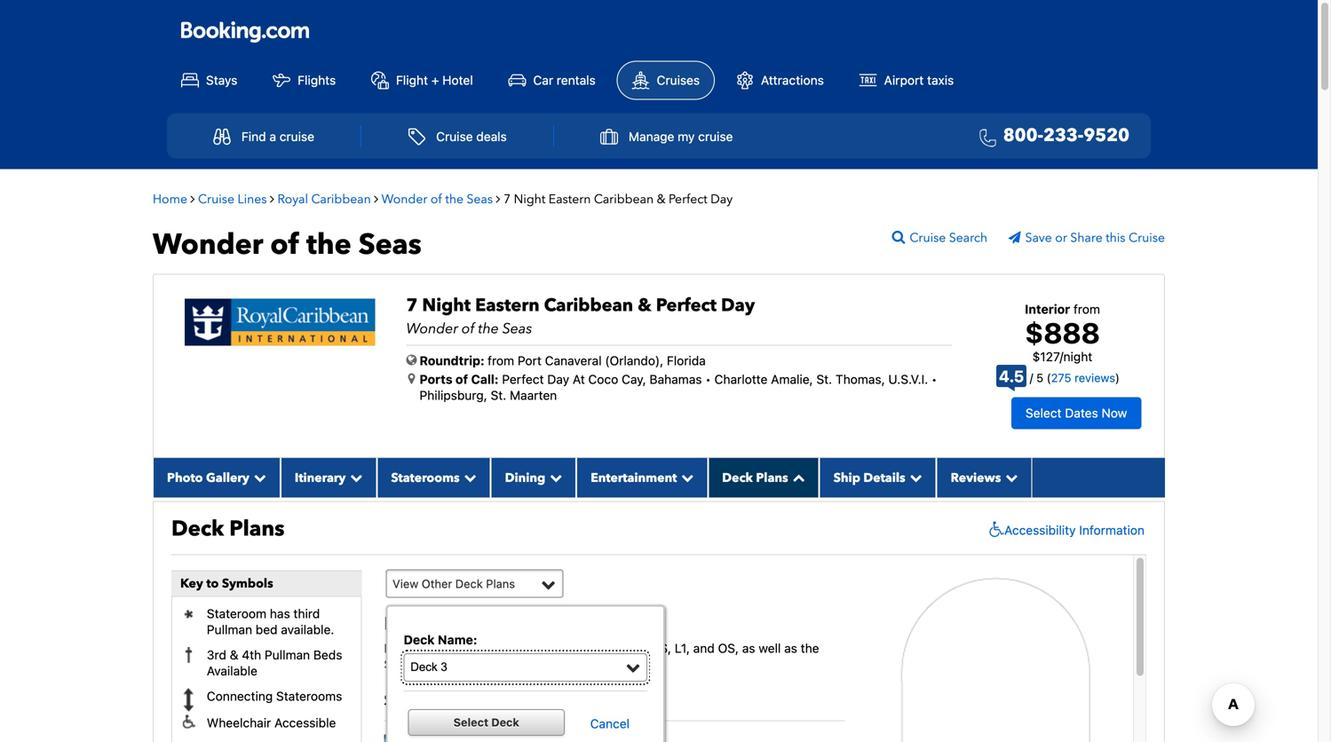 Task type: vqa. For each thing, say whether or not it's contained in the screenshot.
800-233-9520 link
yes



Task type: locate. For each thing, give the bounding box(es) containing it.
angle right image right lines
[[270, 193, 274, 205]]

cruises link
[[617, 61, 715, 100]]

from inside the interior from $888 $127 / night
[[1074, 302, 1101, 317]]

1 horizontal spatial seas
[[467, 191, 493, 208]]

pullman inside stateroom has third pullman bed available.
[[207, 623, 252, 638]]

royal caribbean
[[278, 191, 371, 208]]

select deck
[[454, 716, 520, 729]]

night for 7 night eastern caribbean & perfect day wonder of the seas
[[422, 294, 471, 318]]

233-
[[1044, 123, 1084, 148]]

information
[[1080, 523, 1145, 538]]

1 vertical spatial perfect
[[656, 294, 717, 318]]

of down the cruise deals link at the top of the page
[[431, 191, 442, 208]]

1 vertical spatial pullman
[[265, 648, 310, 663]]

pullman up 3rd
[[207, 623, 252, 638]]

a
[[270, 129, 276, 144]]

1 horizontal spatial /
[[1060, 349, 1064, 364]]

0 vertical spatial night
[[514, 191, 546, 208]]

18 up 'features'
[[433, 613, 456, 637]]

pullman
[[207, 623, 252, 638], [265, 648, 310, 663]]

1 horizontal spatial night
[[514, 191, 546, 208]]

wonder down cruise lines link
[[153, 226, 263, 264]]

connecting
[[207, 689, 273, 704]]

as
[[742, 641, 756, 656], [785, 641, 798, 656]]

suite
[[384, 658, 413, 672]]

& up (orlando),
[[638, 294, 652, 318]]

2 horizontal spatial plans
[[756, 470, 789, 487]]

1 vertical spatial stateroom
[[384, 690, 465, 712]]

0 vertical spatial 7
[[504, 191, 511, 208]]

2 vertical spatial seas
[[503, 319, 532, 339]]

deck 18 deck 18 features staterooms in categories rl, us, l1, and os, as well as the suite sun deck.
[[384, 613, 820, 672]]

perfect down travel menu navigation
[[669, 191, 708, 208]]

& for 7 night eastern caribbean & perfect day
[[657, 191, 666, 208]]

caribbean for 7 night eastern caribbean & perfect day wonder of the seas
[[544, 294, 633, 318]]

angle right image down deals
[[496, 193, 501, 205]]

deck down the view
[[384, 613, 428, 637]]

from for $888
[[1074, 302, 1101, 317]]

select inside wonder of the seas 'main content'
[[1026, 406, 1062, 421]]

0 horizontal spatial /
[[1030, 371, 1034, 385]]

7 down deals
[[504, 191, 511, 208]]

4 angle right image from the left
[[496, 193, 501, 205]]

st. right amalie,
[[817, 372, 832, 387]]

7 up 'globe' image
[[406, 294, 418, 318]]

0 horizontal spatial pullman
[[207, 623, 252, 638]]

day for 7 night eastern caribbean & perfect day wonder of the seas
[[721, 294, 755, 318]]

2 horizontal spatial seas
[[503, 319, 532, 339]]

st. down call:
[[491, 388, 507, 403]]

eastern
[[549, 191, 591, 208], [475, 294, 540, 318]]

caribbean down travel menu navigation
[[594, 191, 654, 208]]

7
[[504, 191, 511, 208], [406, 294, 418, 318]]

wonder right the royal caribbean
[[382, 191, 428, 208]]

from
[[1074, 302, 1101, 317], [488, 354, 514, 368]]

/ inside 4.5 / 5 ( 275 reviews )
[[1030, 371, 1034, 385]]

4th
[[242, 648, 261, 663]]

taxis
[[927, 73, 954, 88]]

•
[[706, 372, 711, 387], [932, 372, 938, 387]]

1 vertical spatial seas
[[359, 226, 422, 264]]

cruise
[[436, 129, 473, 144], [198, 191, 234, 208], [910, 230, 946, 247], [1129, 230, 1165, 247]]

1 vertical spatial day
[[721, 294, 755, 318]]

flight
[[396, 73, 428, 88]]

1 vertical spatial st.
[[491, 388, 507, 403]]

stateroom down sun
[[384, 690, 465, 712]]

0 horizontal spatial select
[[454, 716, 489, 729]]

pullman inside 3rd & 4th pullman beds available
[[265, 648, 310, 663]]

wonder up 'globe' image
[[406, 319, 458, 339]]

wonder of the seas down royal
[[153, 226, 422, 264]]

flight + hotel
[[396, 73, 473, 88]]

wonder of the seas down the cruise deals link at the top of the page
[[382, 191, 493, 208]]

800-
[[1004, 123, 1044, 148]]

cruise left deals
[[436, 129, 473, 144]]

deck up suite in the bottom left of the page
[[384, 641, 414, 656]]

from right interior
[[1074, 302, 1101, 317]]

• down florida
[[706, 372, 711, 387]]

key to symbols
[[180, 575, 273, 592]]

perfect inside 7 night eastern caribbean & perfect day wonder of the seas
[[656, 294, 717, 318]]

1 vertical spatial night
[[422, 294, 471, 318]]

map marker image
[[408, 373, 415, 385]]

categories
[[566, 641, 626, 656]]

2 vertical spatial wonder
[[406, 319, 458, 339]]

caribbean inside 7 night eastern caribbean & perfect day wonder of the seas
[[544, 294, 633, 318]]

275 reviews link
[[1051, 371, 1116, 385]]

3 angle right image from the left
[[374, 193, 379, 205]]

angle right image for cruise
[[270, 193, 274, 205]]

of
[[431, 191, 442, 208], [270, 226, 299, 264], [462, 319, 475, 339], [456, 372, 468, 387]]

angle right image right the royal caribbean
[[374, 193, 379, 205]]

seas down cruise deals
[[467, 191, 493, 208]]

/ left 5
[[1030, 371, 1034, 385]]

third
[[294, 607, 320, 621]]

0 horizontal spatial stateroom
[[207, 607, 267, 621]]

1 horizontal spatial deck plans
[[722, 470, 789, 487]]

0 horizontal spatial 7
[[406, 294, 418, 318]]

stateroom for stateroom categories
[[384, 690, 465, 712]]

2 angle right image from the left
[[270, 193, 274, 205]]

stateroom down key to symbols at the bottom of page
[[207, 607, 267, 621]]

search image
[[892, 230, 910, 245]]

staterooms
[[276, 689, 342, 704]]

9520
[[1084, 123, 1130, 148]]

0 horizontal spatial eastern
[[475, 294, 540, 318]]

amalie,
[[771, 372, 813, 387]]

perfect up florida
[[656, 294, 717, 318]]

/ up 4.5 / 5 ( 275 reviews )
[[1060, 349, 1064, 364]]

perfect up "maarten"
[[502, 372, 544, 387]]

royal caribbean image
[[185, 299, 375, 346]]

stateroom inside stateroom has third pullman bed available.
[[207, 607, 267, 621]]

seas up port
[[503, 319, 532, 339]]

cruise
[[280, 129, 314, 144]]

0 horizontal spatial 18
[[417, 641, 430, 656]]

(
[[1047, 371, 1051, 385]]

of inside 7 night eastern caribbean & perfect day wonder of the seas
[[462, 319, 475, 339]]

0 horizontal spatial from
[[488, 354, 514, 368]]

night
[[514, 191, 546, 208], [422, 294, 471, 318]]

call:
[[471, 372, 499, 387]]

car rentals link
[[494, 62, 610, 99]]

eastern for 7 night eastern caribbean & perfect day
[[549, 191, 591, 208]]

)
[[1116, 371, 1120, 385]]

day inside 7 night eastern caribbean & perfect day wonder of the seas
[[721, 294, 755, 318]]

l1,
[[675, 641, 690, 656]]

the right well
[[801, 641, 820, 656]]

1 horizontal spatial plans
[[486, 577, 515, 591]]

& inside 7 night eastern caribbean & perfect day wonder of the seas
[[638, 294, 652, 318]]

attractions
[[761, 73, 824, 88]]

1 horizontal spatial stateroom
[[384, 690, 465, 712]]

cruise left lines
[[198, 191, 234, 208]]

cruise for cruise lines
[[198, 191, 234, 208]]

the up roundtrip:
[[478, 319, 499, 339]]

search
[[949, 230, 988, 247]]

u.s.v.i.
[[889, 372, 928, 387]]

deck plans button
[[708, 458, 820, 498]]

1 vertical spatial from
[[488, 354, 514, 368]]

800-233-9520
[[1004, 123, 1130, 148]]

perfect inside ports of call: perfect day at coco cay, bahamas • charlotte amalie, st. thomas, u.s.v.i. • philipsburg, st. maarten
[[502, 372, 544, 387]]

& up available
[[230, 648, 239, 663]]

pullman down available.
[[265, 648, 310, 663]]

stateroom
[[207, 607, 267, 621], [384, 690, 465, 712]]

7 night eastern caribbean & perfect day
[[504, 191, 733, 208]]

2 vertical spatial &
[[230, 648, 239, 663]]

angle right image right home link
[[191, 193, 195, 205]]

wonder
[[382, 191, 428, 208], [153, 226, 263, 264], [406, 319, 458, 339]]

bahamas
[[650, 372, 702, 387]]

2 vertical spatial perfect
[[502, 372, 544, 387]]

1 vertical spatial eastern
[[475, 294, 540, 318]]

0 horizontal spatial &
[[230, 648, 239, 663]]

1 vertical spatial 7
[[406, 294, 418, 318]]

angle right image
[[191, 193, 195, 205], [270, 193, 274, 205], [374, 193, 379, 205], [496, 193, 501, 205]]

cruise right this
[[1129, 230, 1165, 247]]

cruise left search
[[910, 230, 946, 247]]

symbols
[[222, 575, 273, 592]]

canaveral
[[545, 354, 602, 368]]

1 vertical spatial wonder of the seas
[[153, 226, 422, 264]]

1 horizontal spatial eastern
[[549, 191, 591, 208]]

save
[[1026, 230, 1052, 247]]

view other deck plans
[[393, 577, 515, 591]]

pullman for bed
[[207, 623, 252, 638]]

paper plane image
[[1009, 232, 1026, 244]]

globe image
[[406, 354, 417, 366]]

ports
[[420, 372, 453, 387]]

select down stateroom categories
[[454, 716, 489, 729]]

0 vertical spatial select
[[1026, 406, 1062, 421]]

cruise for cruise deals
[[436, 129, 473, 144]]

in
[[552, 641, 562, 656]]

0 horizontal spatial night
[[422, 294, 471, 318]]

1 vertical spatial select
[[454, 716, 489, 729]]

1 horizontal spatial select
[[1026, 406, 1062, 421]]

1 horizontal spatial •
[[932, 372, 938, 387]]

1 horizontal spatial &
[[638, 294, 652, 318]]

cruise lines
[[198, 191, 267, 208]]

night inside 7 night eastern caribbean & perfect day wonder of the seas
[[422, 294, 471, 318]]

of up philipsburg,
[[456, 372, 468, 387]]

& down travel menu navigation
[[657, 191, 666, 208]]

cruise for cruise search
[[910, 230, 946, 247]]

0 horizontal spatial deck plans
[[171, 515, 285, 544]]

0 vertical spatial plans
[[756, 470, 789, 487]]

deck left chevron up icon at the right bottom of the page
[[722, 470, 753, 487]]

0 vertical spatial &
[[657, 191, 666, 208]]

/ inside the interior from $888 $127 / night
[[1060, 349, 1064, 364]]

deck inside dropdown button
[[722, 470, 753, 487]]

0 vertical spatial stateroom
[[207, 607, 267, 621]]

caribbean up canaveral
[[544, 294, 633, 318]]

0 horizontal spatial •
[[706, 372, 711, 387]]

of down royal
[[270, 226, 299, 264]]

2 vertical spatial day
[[548, 372, 570, 387]]

os,
[[718, 641, 739, 656]]

day
[[711, 191, 733, 208], [721, 294, 755, 318], [548, 372, 570, 387]]

4.5
[[999, 367, 1024, 386]]

7 inside 7 night eastern caribbean & perfect day wonder of the seas
[[406, 294, 418, 318]]

• right u.s.v.i.
[[932, 372, 938, 387]]

find
[[242, 129, 266, 144]]

18 up sun
[[417, 641, 430, 656]]

and
[[694, 641, 715, 656]]

0 vertical spatial seas
[[467, 191, 493, 208]]

select down 5
[[1026, 406, 1062, 421]]

0 vertical spatial 18
[[433, 613, 456, 637]]

0 horizontal spatial seas
[[359, 226, 422, 264]]

1 vertical spatial plans
[[229, 515, 285, 544]]

angle right image for royal
[[374, 193, 379, 205]]

dates
[[1065, 406, 1099, 421]]

0 vertical spatial deck plans
[[722, 470, 789, 487]]

car
[[533, 73, 554, 88]]

1 vertical spatial &
[[638, 294, 652, 318]]

from up call:
[[488, 354, 514, 368]]

as right well
[[785, 641, 798, 656]]

eastern inside 7 night eastern caribbean & perfect day wonder of the seas
[[475, 294, 540, 318]]

0 vertical spatial perfect
[[669, 191, 708, 208]]

st.
[[817, 372, 832, 387], [491, 388, 507, 403]]

1 as from the left
[[742, 641, 756, 656]]

1 horizontal spatial 7
[[504, 191, 511, 208]]

stateroom has third pullman bed available.
[[207, 607, 334, 638]]

2 horizontal spatial &
[[657, 191, 666, 208]]

cruise inside travel menu navigation
[[436, 129, 473, 144]]

0 vertical spatial pullman
[[207, 623, 252, 638]]

0 vertical spatial from
[[1074, 302, 1101, 317]]

well
[[759, 641, 781, 656]]

flights link
[[259, 62, 350, 99]]

0 vertical spatial eastern
[[549, 191, 591, 208]]

booking.com home image
[[181, 20, 309, 44]]

0 horizontal spatial as
[[742, 641, 756, 656]]

0 vertical spatial st.
[[817, 372, 832, 387]]

7 for 7 night eastern caribbean & perfect day wonder of the seas
[[406, 294, 418, 318]]

deck up key at the left bottom of the page
[[171, 515, 224, 544]]

1 horizontal spatial pullman
[[265, 648, 310, 663]]

categories
[[469, 690, 553, 712]]

2 vertical spatial plans
[[486, 577, 515, 591]]

rentals
[[557, 73, 596, 88]]

as right the os,
[[742, 641, 756, 656]]

port
[[518, 354, 542, 368]]

of up roundtrip:
[[462, 319, 475, 339]]

0 vertical spatial /
[[1060, 349, 1064, 364]]

select for 4.5
[[1026, 406, 1062, 421]]

share
[[1071, 230, 1103, 247]]

seas down wonder of the seas link
[[359, 226, 422, 264]]

1 horizontal spatial as
[[785, 641, 798, 656]]

1 vertical spatial /
[[1030, 371, 1034, 385]]

0 vertical spatial day
[[711, 191, 733, 208]]

1 horizontal spatial from
[[1074, 302, 1101, 317]]



Task type: describe. For each thing, give the bounding box(es) containing it.
accessibility information link
[[985, 521, 1145, 539]]

available.
[[281, 623, 334, 638]]

7 for 7 night eastern caribbean & perfect day
[[504, 191, 511, 208]]

7 night eastern caribbean & perfect day wonder of the seas
[[406, 294, 755, 339]]

wheelchair image
[[985, 521, 1005, 539]]

pullman for beds
[[265, 648, 310, 663]]

chevron up image
[[789, 472, 805, 484]]

has
[[270, 607, 290, 621]]

flight + hotel link
[[357, 62, 487, 99]]

airport
[[884, 73, 924, 88]]

the inside the deck 18 deck 18 features staterooms in categories rl, us, l1, and os, as well as the suite sun deck.
[[801, 641, 820, 656]]

maarten
[[510, 388, 557, 403]]

1 vertical spatial 18
[[417, 641, 430, 656]]

home
[[153, 191, 187, 208]]

save or share this cruise
[[1026, 230, 1165, 247]]

$127
[[1033, 349, 1060, 364]]

wonder inside 7 night eastern caribbean & perfect day wonder of the seas
[[406, 319, 458, 339]]

stateroom for stateroom has third pullman bed available.
[[207, 607, 267, 621]]

1 • from the left
[[706, 372, 711, 387]]

day for 7 night eastern caribbean & perfect day
[[711, 191, 733, 208]]

at
[[573, 372, 585, 387]]

now
[[1102, 406, 1128, 421]]

view
[[393, 577, 419, 591]]

coco
[[589, 372, 619, 387]]

275
[[1051, 371, 1072, 385]]

perfect for 7 night eastern caribbean & perfect day wonder of the seas
[[656, 294, 717, 318]]

wonder of the seas link
[[382, 191, 496, 208]]

florida
[[667, 354, 706, 368]]

car rentals
[[533, 73, 596, 88]]

deals
[[476, 129, 507, 144]]

the down the royal caribbean
[[306, 226, 352, 264]]

3rd & 4th pullman beds available
[[207, 648, 342, 679]]

stays
[[206, 73, 238, 88]]

cruise deals
[[436, 129, 507, 144]]

from for port
[[488, 354, 514, 368]]

available
[[207, 664, 258, 679]]

travel menu navigation
[[167, 113, 1151, 159]]

1 vertical spatial wonder
[[153, 226, 263, 264]]

other
[[422, 577, 452, 591]]

0 vertical spatial wonder of the seas
[[382, 191, 493, 208]]

wheelchair
[[207, 716, 271, 731]]

stateroom categories
[[384, 690, 553, 712]]

perfect for 7 night eastern caribbean & perfect day
[[669, 191, 708, 208]]

deck down categories
[[491, 716, 520, 729]]

cruise search
[[910, 230, 988, 247]]

features
[[434, 641, 481, 656]]

select          dates now
[[1026, 406, 1128, 421]]

seas inside 7 night eastern caribbean & perfect day wonder of the seas
[[503, 319, 532, 339]]

roundtrip: from port canaveral (orlando), florida
[[420, 354, 706, 368]]

0 vertical spatial wonder
[[382, 191, 428, 208]]

deck plans inside dropdown button
[[722, 470, 789, 487]]

0 horizontal spatial st.
[[491, 388, 507, 403]]

caribbean right royal
[[311, 191, 371, 208]]

(orlando),
[[605, 354, 664, 368]]

accessibility
[[1005, 523, 1076, 538]]

the down the cruise deals link at the top of the page
[[445, 191, 464, 208]]

save or share this cruise link
[[1009, 230, 1165, 247]]

stays link
[[167, 62, 252, 99]]

1 horizontal spatial st.
[[817, 372, 832, 387]]

night for 7 night eastern caribbean & perfect day
[[514, 191, 546, 208]]

beds
[[314, 648, 342, 663]]

airport taxis link
[[845, 62, 969, 99]]

key
[[180, 575, 203, 592]]

1 vertical spatial deck plans
[[171, 515, 285, 544]]

accessibility information
[[1005, 523, 1145, 538]]

2 • from the left
[[932, 372, 938, 387]]

angle right image for wonder
[[496, 193, 501, 205]]

deck name:
[[404, 633, 478, 647]]

connecting staterooms
[[207, 689, 342, 704]]

interior
[[1025, 302, 1071, 317]]

or
[[1056, 230, 1068, 247]]

caribbean for 7 night eastern caribbean & perfect day
[[594, 191, 654, 208]]

view other deck plans link
[[386, 570, 564, 598]]

attractions link
[[722, 62, 838, 99]]

cancel button
[[573, 717, 648, 731]]

to
[[206, 575, 219, 592]]

sun
[[417, 658, 439, 672]]

philipsburg,
[[420, 388, 487, 403]]

+
[[432, 73, 439, 88]]

day inside ports of call: perfect day at coco cay, bahamas • charlotte amalie, st. thomas, u.s.v.i. • philipsburg, st. maarten
[[548, 372, 570, 387]]

accessible
[[275, 716, 336, 731]]

1 horizontal spatial 18
[[433, 613, 456, 637]]

royal caribbean link
[[278, 191, 371, 208]]

eastern for 7 night eastern caribbean & perfect day wonder of the seas
[[475, 294, 540, 318]]

of inside ports of call: perfect day at coco cay, bahamas • charlotte amalie, st. thomas, u.s.v.i. • philipsburg, st. maarten
[[456, 372, 468, 387]]

cruises
[[657, 73, 700, 88]]

deck right other
[[456, 577, 483, 591]]

us,
[[651, 641, 672, 656]]

charlotte
[[715, 372, 768, 387]]

roundtrip:
[[420, 354, 485, 368]]

wheelchair accessible
[[207, 716, 336, 731]]

800-233-9520 link
[[973, 123, 1130, 149]]

interior from $888 $127 / night
[[1025, 302, 1101, 364]]

cay,
[[622, 372, 646, 387]]

& inside 3rd & 4th pullman beds available
[[230, 648, 239, 663]]

1 angle right image from the left
[[191, 193, 195, 205]]

2 as from the left
[[785, 641, 798, 656]]

home link
[[153, 191, 187, 208]]

$888
[[1025, 316, 1100, 350]]

0 horizontal spatial plans
[[229, 515, 285, 544]]

select for deck name:
[[454, 716, 489, 729]]

ports of call: perfect day at coco cay, bahamas • charlotte amalie, st. thomas, u.s.v.i. • philipsburg, st. maarten
[[420, 372, 938, 403]]

deck.
[[442, 658, 475, 672]]

wonder of the seas main content
[[144, 178, 1174, 743]]

& for 7 night eastern caribbean & perfect day wonder of the seas
[[638, 294, 652, 318]]

lines
[[238, 191, 267, 208]]

bed
[[256, 623, 278, 638]]

deck up sun
[[404, 633, 435, 647]]

cruise lines link
[[198, 191, 267, 208]]

night
[[1064, 349, 1093, 364]]

the inside 7 night eastern caribbean & perfect day wonder of the seas
[[478, 319, 499, 339]]

cancel
[[590, 717, 630, 731]]

royal
[[278, 191, 308, 208]]

3rd
[[207, 648, 226, 663]]

plans inside dropdown button
[[756, 470, 789, 487]]

rl,
[[629, 641, 648, 656]]

find a cruise
[[242, 129, 314, 144]]

airport taxis
[[884, 73, 954, 88]]



